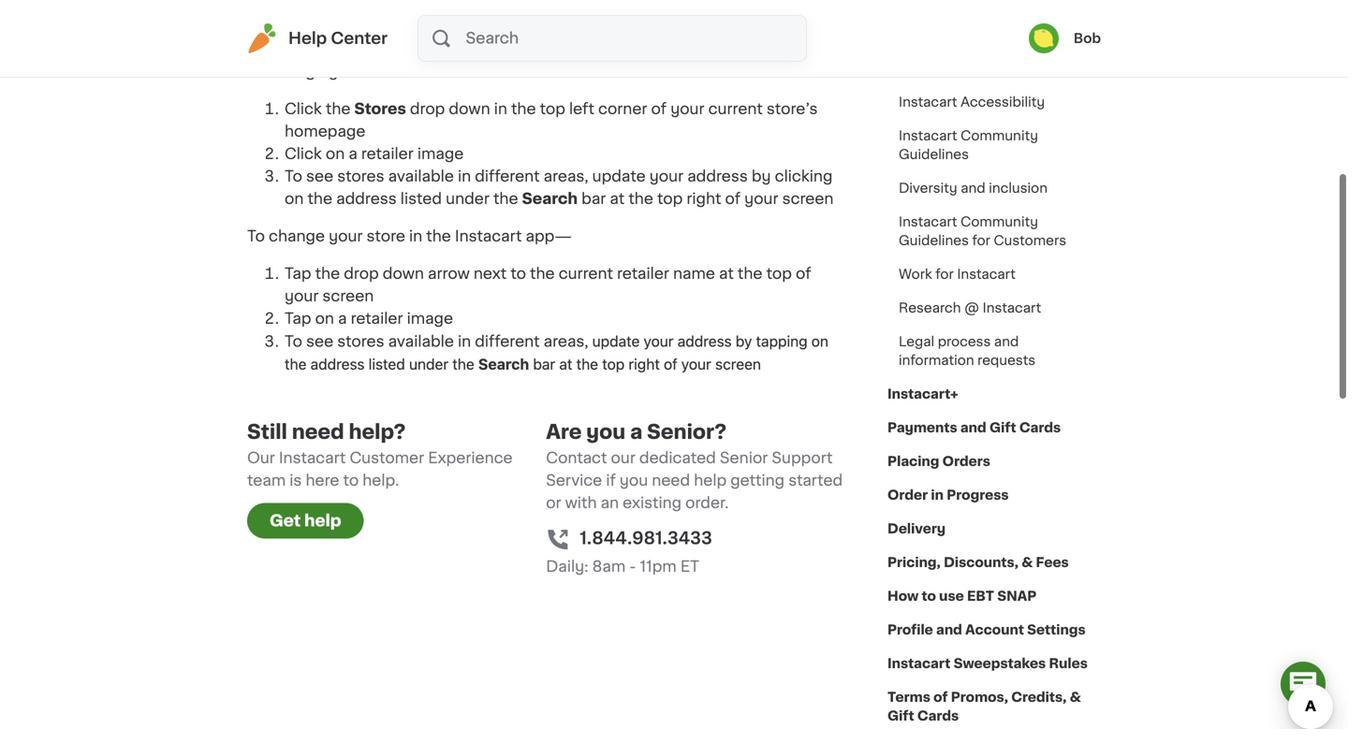 Task type: vqa. For each thing, say whether or not it's contained in the screenshot.
Fees
yes



Task type: describe. For each thing, give the bounding box(es) containing it.
delivery
[[888, 523, 946, 536]]

instacart community guidelines
[[899, 129, 1039, 161]]

if inside are you a senior? contact our dedicated senior support service if you need help getting started or with an existing order.
[[606, 474, 616, 488]]

diversity and inclusion
[[899, 182, 1048, 195]]

instacart inside still need help? our instacart customer experience team is here to help.
[[279, 451, 346, 466]]

1 see from the top
[[306, 169, 334, 184]]

account
[[966, 624, 1025, 637]]

you can also change your original store selection if needed.
[[247, 27, 693, 42]]

on inside 'tap the drop down arrow next to the current retailer name at the top of your screen tap on a retailer image'
[[315, 311, 334, 326]]

support
[[772, 451, 833, 466]]

and for account
[[937, 624, 963, 637]]

update your address by tapping on the address listed under the
[[285, 333, 829, 373]]

a for are
[[630, 422, 643, 442]]

instacart community guidelines for customers
[[899, 215, 1067, 247]]

right for tapping
[[629, 355, 660, 373]]

address left clicking
[[688, 169, 748, 184]]

the right from
[[449, 64, 473, 79]]

are you a senior? contact our dedicated senior support service if you need help getting started or with an existing order.
[[546, 422, 843, 511]]

in down arrow
[[458, 334, 471, 349]]

diversity
[[899, 182, 958, 195]]

terms
[[888, 691, 931, 704]]

instacart up instacart community guidelines
[[899, 96, 958, 109]]

experience
[[428, 451, 513, 466]]

work for instacart link
[[888, 258, 1027, 291]]

0 vertical spatial if
[[617, 27, 627, 42]]

bar for tapping
[[533, 355, 556, 373]]

bar for clicking
[[582, 192, 606, 207]]

address down name
[[678, 333, 732, 350]]

the up arrow
[[426, 229, 451, 244]]

profile
[[888, 624, 934, 637]]

profile and account settings
[[888, 624, 1086, 637]]

progress
[[947, 489, 1009, 502]]

update for clicking
[[593, 169, 646, 184]]

needed.
[[631, 27, 693, 42]]

legal process and information requests
[[899, 335, 1036, 367]]

user avatar image
[[1029, 23, 1059, 53]]

our
[[611, 451, 636, 466]]

drop down in the top left corner of your current store's homepage
[[285, 102, 818, 139]]

cards inside terms of promos, credits, & gift cards
[[918, 710, 959, 723]]

bob link
[[1029, 23, 1102, 53]]

your inside drop down in the top left corner of your current store's homepage
[[671, 102, 705, 117]]

2 different from the top
[[475, 334, 540, 349]]

et
[[681, 560, 700, 575]]

the inside drop down in the top left corner of your current store's homepage
[[511, 102, 536, 117]]

update for tapping
[[593, 333, 640, 350]]

1 to see stores available in different areas, from the top
[[285, 169, 593, 184]]

right for clicking
[[687, 192, 722, 207]]

left
[[570, 102, 595, 117]]

1 different from the top
[[475, 169, 540, 184]]

in up to change your store in the instacart app—
[[458, 169, 471, 184]]

2 available from the top
[[388, 334, 454, 349]]

2 vertical spatial to
[[922, 590, 937, 603]]

use
[[940, 590, 965, 603]]

information
[[899, 354, 975, 367]]

how
[[888, 590, 919, 603]]

here
[[306, 474, 339, 488]]

terms of promos, credits, & gift cards
[[888, 691, 1082, 723]]

need inside are you a senior? contact our dedicated senior support service if you need help getting started or with an existing order.
[[652, 474, 690, 488]]

in down click on a retailer image
[[409, 229, 423, 244]]

2 vertical spatial retailer
[[351, 311, 403, 326]]

by for tapping
[[736, 333, 753, 350]]

can
[[279, 27, 306, 42]]

instacart+
[[888, 388, 959, 401]]

senior?
[[647, 422, 727, 442]]

placing
[[888, 455, 940, 468]]

help center link
[[247, 23, 388, 53]]

credits,
[[1012, 691, 1067, 704]]

the down to change your store in the instacart app—
[[315, 266, 340, 281]]

you
[[247, 27, 275, 42]]

research
[[899, 302, 962, 315]]

corner
[[599, 102, 648, 117]]

the up homepage
[[326, 102, 351, 117]]

-
[[630, 560, 636, 575]]

process
[[938, 335, 991, 348]]

bob
[[1074, 32, 1102, 45]]

senior
[[720, 451, 768, 466]]

next
[[474, 266, 507, 281]]

search for clicking
[[522, 192, 578, 207]]

0 vertical spatial store
[[501, 27, 540, 42]]

the right name
[[738, 266, 763, 281]]

legal
[[899, 335, 935, 348]]

instacart inside 'instacart community guidelines for customers'
[[899, 215, 958, 229]]

work
[[899, 268, 933, 281]]

2 to see stores available in different areas, from the top
[[285, 334, 593, 349]]

top inside drop down in the top left corner of your current store's homepage
[[540, 102, 566, 117]]

research @ instacart link
[[888, 291, 1053, 325]]

1 vertical spatial retailer
[[617, 266, 670, 281]]

settings
[[1028, 624, 1086, 637]]

guidelines for instacart community guidelines for customers
[[899, 234, 969, 247]]

instacart image
[[247, 23, 277, 53]]

selection
[[544, 27, 614, 42]]

0 vertical spatial gift
[[990, 422, 1017, 435]]

how to use ebt snap link
[[888, 580, 1037, 614]]

help.
[[363, 474, 399, 488]]

help inside are you a senior? contact our dedicated senior support service if you need help getting started or with an existing order.
[[694, 474, 727, 488]]

guidelines for instacart community guidelines
[[899, 148, 969, 161]]

legal process and information requests link
[[888, 325, 1102, 377]]

payments
[[888, 422, 958, 435]]

top inside 'tap the drop down arrow next to the current retailer name at the top of your screen tap on a retailer image'
[[767, 266, 792, 281]]

at for tapping
[[560, 355, 573, 373]]

search bar at the top right of your screen for clicking
[[522, 192, 834, 207]]

promos,
[[951, 691, 1009, 704]]

to change your store from the instacart website—
[[247, 64, 625, 79]]

accessibility
[[961, 96, 1045, 109]]

are
[[546, 422, 582, 442]]

the down app—
[[530, 266, 555, 281]]

current inside drop down in the top left corner of your current store's homepage
[[709, 102, 763, 117]]

app—
[[526, 229, 572, 244]]

or
[[546, 496, 562, 511]]

gift inside terms of promos, credits, & gift cards
[[888, 710, 915, 723]]

delivery link
[[888, 512, 946, 546]]

store for in
[[367, 229, 406, 244]]

and for inclusion
[[961, 182, 986, 195]]

diversity and inclusion link
[[888, 171, 1059, 205]]

payments and gift cards
[[888, 422, 1061, 435]]

1 available from the top
[[388, 169, 454, 184]]

change for in
[[269, 229, 325, 244]]

the up "still"
[[285, 355, 307, 373]]

rules
[[1050, 658, 1088, 671]]

0 horizontal spatial &
[[1022, 556, 1033, 569]]

address down click on a retailer image
[[336, 192, 397, 207]]

our
[[247, 451, 275, 466]]

need inside still need help? our instacart customer experience team is here to help.
[[292, 422, 344, 442]]

for inside 'instacart community guidelines for customers'
[[973, 234, 991, 247]]

drop inside drop down in the top left corner of your current store's homepage
[[410, 102, 445, 117]]

instacart up @
[[958, 268, 1016, 281]]

how to use ebt snap
[[888, 590, 1037, 603]]

requests
[[978, 354, 1036, 367]]

of inside drop down in the top left corner of your current store's homepage
[[651, 102, 667, 117]]

customers
[[994, 234, 1067, 247]]

instacart accessibility
[[899, 96, 1045, 109]]

snap
[[998, 590, 1037, 603]]

clicking
[[775, 169, 833, 184]]

placing orders link
[[888, 445, 991, 479]]

pricing, discounts, & fees link
[[888, 546, 1069, 580]]

search bar at the top right of your screen for tapping
[[479, 355, 761, 373]]

stores
[[355, 102, 406, 117]]

a for click
[[349, 147, 358, 162]]

name
[[673, 266, 716, 281]]

and inside legal process and information requests
[[995, 335, 1019, 348]]



Task type: locate. For each thing, give the bounding box(es) containing it.
to right here
[[343, 474, 359, 488]]

drop inside 'tap the drop down arrow next to the current retailer name at the top of your screen tap on a retailer image'
[[344, 266, 379, 281]]

by left tapping
[[736, 333, 753, 350]]

1 horizontal spatial for
[[973, 234, 991, 247]]

0 vertical spatial change
[[345, 27, 401, 42]]

instacart up here
[[279, 451, 346, 466]]

cards down 'requests' at the right of the page
[[1020, 422, 1061, 435]]

1.844.981.3433 link
[[580, 526, 713, 552]]

community down accessibility
[[961, 129, 1039, 142]]

with
[[565, 496, 597, 511]]

retailer down to change your store in the instacart app—
[[351, 311, 403, 326]]

instacart community guidelines for customers link
[[888, 205, 1102, 258]]

0 horizontal spatial a
[[338, 311, 347, 326]]

down down "to change your store from the instacart website—" on the top of page
[[449, 102, 490, 117]]

the down corner
[[629, 192, 654, 207]]

1 vertical spatial at
[[719, 266, 734, 281]]

store down click on a retailer image
[[367, 229, 406, 244]]

& down rules
[[1070, 691, 1082, 704]]

daily:
[[546, 560, 589, 575]]

guidelines inside instacart community guidelines
[[899, 148, 969, 161]]

1 vertical spatial screen
[[323, 289, 374, 304]]

search up app—
[[522, 192, 578, 207]]

a inside 'tap the drop down arrow next to the current retailer name at the top of your screen tap on a retailer image'
[[338, 311, 347, 326]]

get help
[[270, 513, 341, 529]]

0 vertical spatial search
[[522, 192, 578, 207]]

address up help?
[[311, 355, 365, 373]]

0 vertical spatial bar
[[582, 192, 606, 207]]

0 horizontal spatial screen
[[323, 289, 374, 304]]

under for update your address by clicking on the address listed under the
[[446, 192, 490, 207]]

1 vertical spatial see
[[306, 334, 334, 349]]

to change your store in the instacart app—
[[247, 229, 572, 244]]

help center
[[288, 30, 388, 46]]

under for update your address by tapping on the address listed under the
[[409, 355, 449, 373]]

retailer left name
[[617, 266, 670, 281]]

right
[[687, 192, 722, 207], [629, 355, 660, 373]]

0 vertical spatial down
[[449, 102, 490, 117]]

guidelines inside 'instacart community guidelines for customers'
[[899, 234, 969, 247]]

0 horizontal spatial drop
[[344, 266, 379, 281]]

click up homepage
[[285, 102, 322, 117]]

2 horizontal spatial at
[[719, 266, 734, 281]]

community for instacart community guidelines for customers
[[961, 215, 1039, 229]]

areas,
[[544, 169, 589, 184], [544, 334, 589, 349]]

cards
[[1020, 422, 1061, 435], [918, 710, 959, 723]]

screen inside 'tap the drop down arrow next to the current retailer name at the top of your screen tap on a retailer image'
[[323, 289, 374, 304]]

gift down terms
[[888, 710, 915, 723]]

service
[[546, 474, 603, 488]]

at inside 'tap the drop down arrow next to the current retailer name at the top of your screen tap on a retailer image'
[[719, 266, 734, 281]]

update down corner
[[593, 169, 646, 184]]

on inside update your address by tapping on the address listed under the
[[812, 333, 829, 350]]

guidelines up work
[[899, 234, 969, 247]]

0 vertical spatial you
[[587, 422, 626, 442]]

0 vertical spatial retailer
[[361, 147, 414, 162]]

to
[[247, 64, 265, 79], [285, 169, 302, 184], [247, 229, 265, 244], [285, 334, 302, 349]]

1 tap from the top
[[285, 266, 311, 281]]

1 horizontal spatial right
[[687, 192, 722, 207]]

1 horizontal spatial at
[[610, 192, 625, 207]]

0 vertical spatial update
[[593, 169, 646, 184]]

0 vertical spatial by
[[752, 169, 771, 184]]

1 vertical spatial &
[[1070, 691, 1082, 704]]

instacart inside instacart community guidelines
[[899, 129, 958, 142]]

update inside update your address by tapping on the address listed under the
[[593, 333, 640, 350]]

the down arrow
[[453, 355, 475, 373]]

1 vertical spatial change
[[269, 64, 325, 79]]

& inside terms of promos, credits, & gift cards
[[1070, 691, 1082, 704]]

order.
[[686, 496, 729, 511]]

see
[[306, 169, 334, 184], [306, 334, 334, 349]]

current inside 'tap the drop down arrow next to the current retailer name at the top of your screen tap on a retailer image'
[[559, 266, 613, 281]]

1 vertical spatial drop
[[344, 266, 379, 281]]

image down arrow
[[407, 311, 453, 326]]

center
[[331, 30, 388, 46]]

1 vertical spatial a
[[338, 311, 347, 326]]

inclusion
[[989, 182, 1048, 195]]

1 vertical spatial current
[[559, 266, 613, 281]]

1 vertical spatial cards
[[918, 710, 959, 723]]

1 vertical spatial gift
[[888, 710, 915, 723]]

by inside update your address by clicking on the address listed under the
[[752, 169, 771, 184]]

a inside are you a senior? contact our dedicated senior support service if you need help getting started or with an existing order.
[[630, 422, 643, 442]]

areas, down drop down in the top left corner of your current store's homepage on the top of page
[[544, 169, 589, 184]]

1 vertical spatial bar
[[533, 355, 556, 373]]

image inside 'tap the drop down arrow next to the current retailer name at the top of your screen tap on a retailer image'
[[407, 311, 453, 326]]

to inside 'tap the drop down arrow next to the current retailer name at the top of your screen tap on a retailer image'
[[511, 266, 526, 281]]

2 stores from the top
[[337, 334, 385, 349]]

0 vertical spatial tap
[[285, 266, 311, 281]]

you down "our"
[[620, 474, 648, 488]]

store up "stores"
[[367, 64, 406, 79]]

image down "to change your store from the instacart website—" on the top of page
[[418, 147, 464, 162]]

by inside update your address by tapping on the address listed under the
[[736, 333, 753, 350]]

in right the order
[[931, 489, 944, 502]]

0 vertical spatial screen
[[783, 192, 834, 207]]

2 areas, from the top
[[544, 334, 589, 349]]

0 vertical spatial drop
[[410, 102, 445, 117]]

from
[[409, 64, 445, 79]]

0 vertical spatial search bar at the top right of your screen
[[522, 192, 834, 207]]

and inside profile and account settings "link"
[[937, 624, 963, 637]]

a
[[349, 147, 358, 162], [338, 311, 347, 326], [630, 422, 643, 442]]

0 horizontal spatial right
[[629, 355, 660, 373]]

to see stores available in different areas, down arrow
[[285, 334, 593, 349]]

need
[[292, 422, 344, 442], [652, 474, 690, 488]]

search bar at the top right of your screen up are
[[479, 355, 761, 373]]

community inside 'instacart community guidelines for customers'
[[961, 215, 1039, 229]]

instacart up diversity
[[899, 129, 958, 142]]

if left 'needed.'
[[617, 27, 627, 42]]

dedicated
[[640, 451, 716, 466]]

instacart sweepstakes rules link
[[888, 647, 1088, 681]]

help?
[[349, 422, 406, 442]]

1 horizontal spatial drop
[[410, 102, 445, 117]]

an
[[601, 496, 619, 511]]

0 vertical spatial at
[[610, 192, 625, 207]]

2 horizontal spatial to
[[922, 590, 937, 603]]

under up to change your store in the instacart app—
[[446, 192, 490, 207]]

0 vertical spatial under
[[446, 192, 490, 207]]

1 vertical spatial if
[[606, 474, 616, 488]]

1 horizontal spatial cards
[[1020, 422, 1061, 435]]

0 horizontal spatial current
[[559, 266, 613, 281]]

2 horizontal spatial screen
[[783, 192, 834, 207]]

order in progress
[[888, 489, 1009, 502]]

0 vertical spatial &
[[1022, 556, 1033, 569]]

down inside drop down in the top left corner of your current store's homepage
[[449, 102, 490, 117]]

for up work for instacart link
[[973, 234, 991, 247]]

1 guidelines from the top
[[899, 148, 969, 161]]

screen for update your address by tapping on the address listed under the
[[716, 355, 761, 373]]

under down arrow
[[409, 355, 449, 373]]

1 community from the top
[[961, 129, 1039, 142]]

down inside 'tap the drop down arrow next to the current retailer name at the top of your screen tap on a retailer image'
[[383, 266, 424, 281]]

1 vertical spatial down
[[383, 266, 424, 281]]

down down to change your store in the instacart app—
[[383, 266, 424, 281]]

and inside payments and gift cards link
[[961, 422, 987, 435]]

pricing,
[[888, 556, 941, 569]]

1 stores from the top
[[337, 169, 385, 184]]

at
[[610, 192, 625, 207], [719, 266, 734, 281], [560, 355, 573, 373]]

different down 'tap the drop down arrow next to the current retailer name at the top of your screen tap on a retailer image'
[[475, 334, 540, 349]]

on inside update your address by clicking on the address listed under the
[[285, 192, 304, 207]]

1 vertical spatial need
[[652, 474, 690, 488]]

right up name
[[687, 192, 722, 207]]

2 community from the top
[[961, 215, 1039, 229]]

0 horizontal spatial help
[[305, 513, 341, 529]]

2 guidelines from the top
[[899, 234, 969, 247]]

to see stores available in different areas, up to change your store in the instacart app—
[[285, 169, 593, 184]]

of inside terms of promos, credits, & gift cards
[[934, 691, 948, 704]]

1 horizontal spatial a
[[349, 147, 358, 162]]

help inside get help button
[[305, 513, 341, 529]]

retailer
[[361, 147, 414, 162], [617, 266, 670, 281], [351, 311, 403, 326]]

instacart sweepstakes rules
[[888, 658, 1088, 671]]

0 horizontal spatial at
[[560, 355, 573, 373]]

research @ instacart
[[899, 302, 1042, 315]]

for right work
[[936, 268, 954, 281]]

help
[[288, 30, 327, 46]]

store right original on the left of the page
[[501, 27, 540, 42]]

instacart right @
[[983, 302, 1042, 315]]

1 horizontal spatial to
[[511, 266, 526, 281]]

customer
[[350, 451, 424, 466]]

gift up orders
[[990, 422, 1017, 435]]

listed up help?
[[369, 355, 405, 373]]

2 vertical spatial a
[[630, 422, 643, 442]]

0 vertical spatial different
[[475, 169, 540, 184]]

listed for update your address by tapping on the address listed under the
[[369, 355, 405, 373]]

0 vertical spatial areas,
[[544, 169, 589, 184]]

get
[[270, 513, 301, 529]]

guidelines up diversity
[[899, 148, 969, 161]]

2 vertical spatial at
[[560, 355, 573, 373]]

still
[[247, 422, 287, 442]]

1 click from the top
[[285, 102, 322, 117]]

at right name
[[719, 266, 734, 281]]

1 vertical spatial image
[[407, 311, 453, 326]]

0 vertical spatial community
[[961, 129, 1039, 142]]

discounts,
[[944, 556, 1019, 569]]

instacart accessibility link
[[888, 85, 1057, 119]]

listed up to change your store in the instacart app—
[[401, 192, 442, 207]]

and for gift
[[961, 422, 987, 435]]

get help button
[[247, 503, 364, 539]]

0 vertical spatial listed
[[401, 192, 442, 207]]

need up here
[[292, 422, 344, 442]]

bar down drop down in the top left corner of your current store's homepage on the top of page
[[582, 192, 606, 207]]

and inside diversity and inclusion link
[[961, 182, 986, 195]]

placing orders
[[888, 455, 991, 468]]

you up "our"
[[587, 422, 626, 442]]

1 vertical spatial to see stores available in different areas,
[[285, 334, 593, 349]]

1 vertical spatial you
[[620, 474, 648, 488]]

0 horizontal spatial for
[[936, 268, 954, 281]]

under inside update your address by tapping on the address listed under the
[[409, 355, 449, 373]]

current left store's
[[709, 102, 763, 117]]

sweepstakes
[[954, 658, 1046, 671]]

fees
[[1036, 556, 1069, 569]]

screen down to change your store in the instacart app—
[[323, 289, 374, 304]]

instacart+ link
[[888, 377, 959, 411]]

2 tap from the top
[[285, 311, 311, 326]]

and down use
[[937, 624, 963, 637]]

retailer down "stores"
[[361, 147, 414, 162]]

terms of promos, credits, & gift cards link
[[888, 681, 1102, 730]]

&
[[1022, 556, 1033, 569], [1070, 691, 1082, 704]]

if up an
[[606, 474, 616, 488]]

0 vertical spatial a
[[349, 147, 358, 162]]

help up the order.
[[694, 474, 727, 488]]

0 vertical spatial to
[[511, 266, 526, 281]]

1 horizontal spatial need
[[652, 474, 690, 488]]

0 horizontal spatial cards
[[918, 710, 959, 723]]

click the stores
[[285, 102, 406, 117]]

stores
[[337, 169, 385, 184], [337, 334, 385, 349]]

2 update from the top
[[593, 333, 640, 350]]

0 horizontal spatial bar
[[533, 355, 556, 373]]

instacart down original on the left of the page
[[477, 64, 544, 79]]

1 horizontal spatial gift
[[990, 422, 1017, 435]]

the down homepage
[[308, 192, 333, 207]]

getting
[[731, 474, 785, 488]]

available
[[388, 169, 454, 184], [388, 334, 454, 349]]

0 vertical spatial help
[[694, 474, 727, 488]]

available down click on a retailer image
[[388, 169, 454, 184]]

1 vertical spatial available
[[388, 334, 454, 349]]

1 vertical spatial community
[[961, 215, 1039, 229]]

0 vertical spatial cards
[[1020, 422, 1061, 435]]

community up customers
[[961, 215, 1039, 229]]

@
[[965, 302, 980, 315]]

0 horizontal spatial need
[[292, 422, 344, 442]]

click
[[285, 102, 322, 117], [285, 147, 322, 162]]

screen down tapping
[[716, 355, 761, 373]]

update down 'tap the drop down arrow next to the current retailer name at the top of your screen tap on a retailer image'
[[593, 333, 640, 350]]

click for click on a retailer image
[[285, 147, 322, 162]]

listed for update your address by clicking on the address listed under the
[[401, 192, 442, 207]]

store for from
[[367, 64, 406, 79]]

to inside still need help? our instacart customer experience team is here to help.
[[343, 474, 359, 488]]

0 vertical spatial image
[[418, 147, 464, 162]]

1 update from the top
[[593, 169, 646, 184]]

instacart
[[477, 64, 544, 79], [899, 96, 958, 109], [899, 129, 958, 142], [899, 215, 958, 229], [455, 229, 522, 244], [958, 268, 1016, 281], [983, 302, 1042, 315], [279, 451, 346, 466], [888, 658, 951, 671]]

0 horizontal spatial gift
[[888, 710, 915, 723]]

screen for update your address by clicking on the address listed under the
[[783, 192, 834, 207]]

1 vertical spatial by
[[736, 333, 753, 350]]

0 vertical spatial right
[[687, 192, 722, 207]]

search for tapping
[[479, 355, 529, 373]]

the left left
[[511, 102, 536, 117]]

1 vertical spatial search
[[479, 355, 529, 373]]

1 horizontal spatial &
[[1070, 691, 1082, 704]]

in down "to change your store from the instacart website—" on the top of page
[[494, 102, 508, 117]]

available down arrow
[[388, 334, 454, 349]]

drop down from
[[410, 102, 445, 117]]

by for clicking
[[752, 169, 771, 184]]

bar
[[582, 192, 606, 207], [533, 355, 556, 373]]

1 areas, from the top
[[544, 169, 589, 184]]

areas, down 'tap the drop down arrow next to the current retailer name at the top of your screen tap on a retailer image'
[[544, 334, 589, 349]]

drop down to change your store in the instacart app—
[[344, 266, 379, 281]]

2 vertical spatial store
[[367, 229, 406, 244]]

click on a retailer image
[[285, 147, 464, 162]]

profile and account settings link
[[888, 614, 1086, 647]]

help right get
[[305, 513, 341, 529]]

contact
[[546, 451, 607, 466]]

2 click from the top
[[285, 147, 322, 162]]

payments and gift cards link
[[888, 411, 1061, 445]]

1 horizontal spatial current
[[709, 102, 763, 117]]

listed inside update your address by tapping on the address listed under the
[[369, 355, 405, 373]]

of inside 'tap the drop down arrow next to the current retailer name at the top of your screen tap on a retailer image'
[[796, 266, 812, 281]]

at down corner
[[610, 192, 625, 207]]

1 vertical spatial help
[[305, 513, 341, 529]]

click for click the stores
[[285, 102, 322, 117]]

0 vertical spatial guidelines
[[899, 148, 969, 161]]

1 vertical spatial listed
[[369, 355, 405, 373]]

cards down terms
[[918, 710, 959, 723]]

2 horizontal spatial a
[[630, 422, 643, 442]]

the up are
[[577, 355, 599, 373]]

listed inside update your address by clicking on the address listed under the
[[401, 192, 442, 207]]

0 vertical spatial stores
[[337, 169, 385, 184]]

in inside drop down in the top left corner of your current store's homepage
[[494, 102, 508, 117]]

2 see from the top
[[306, 334, 334, 349]]

1 horizontal spatial bar
[[582, 192, 606, 207]]

down
[[449, 102, 490, 117], [383, 266, 424, 281]]

stores down click on a retailer image
[[337, 169, 385, 184]]

by left clicking
[[752, 169, 771, 184]]

0 vertical spatial current
[[709, 102, 763, 117]]

0 vertical spatial see
[[306, 169, 334, 184]]

1 vertical spatial to
[[343, 474, 359, 488]]

community inside instacart community guidelines
[[961, 129, 1039, 142]]

different
[[475, 169, 540, 184], [475, 334, 540, 349]]

1 vertical spatial store
[[367, 64, 406, 79]]

Search search field
[[464, 16, 807, 61]]

1.844.981.3433
[[580, 531, 713, 547]]

search bar at the top right of your screen up name
[[522, 192, 834, 207]]

change for from
[[269, 64, 325, 79]]

store's
[[767, 102, 818, 117]]

screen down clicking
[[783, 192, 834, 207]]

listed
[[401, 192, 442, 207], [369, 355, 405, 373]]

homepage
[[285, 124, 366, 139]]

at up are
[[560, 355, 573, 373]]

need down dedicated
[[652, 474, 690, 488]]

your inside update your address by clicking on the address listed under the
[[650, 169, 684, 184]]

1 horizontal spatial help
[[694, 474, 727, 488]]

1 vertical spatial for
[[936, 268, 954, 281]]

update inside update your address by clicking on the address listed under the
[[593, 169, 646, 184]]

your inside update your address by tapping on the address listed under the
[[644, 333, 674, 350]]

help
[[694, 474, 727, 488], [305, 513, 341, 529]]

arrow
[[428, 266, 470, 281]]

different down drop down in the top left corner of your current store's homepage on the top of page
[[475, 169, 540, 184]]

1 horizontal spatial down
[[449, 102, 490, 117]]

at for clicking
[[610, 192, 625, 207]]

1 vertical spatial guidelines
[[899, 234, 969, 247]]

and down instacart community guidelines
[[961, 182, 986, 195]]

search bar at the top right of your screen
[[522, 192, 834, 207], [479, 355, 761, 373]]

and up 'requests' at the right of the page
[[995, 335, 1019, 348]]

the up next
[[494, 192, 518, 207]]

and up orders
[[961, 422, 987, 435]]

stores up help?
[[337, 334, 385, 349]]

tap the drop down arrow next to the current retailer name at the top of your screen tap on a retailer image
[[285, 266, 812, 326]]

the
[[449, 64, 473, 79], [326, 102, 351, 117], [511, 102, 536, 117], [308, 192, 333, 207], [494, 192, 518, 207], [629, 192, 654, 207], [426, 229, 451, 244], [315, 266, 340, 281], [530, 266, 555, 281], [738, 266, 763, 281], [285, 355, 307, 373], [453, 355, 475, 373], [577, 355, 599, 373]]

1 vertical spatial areas,
[[544, 334, 589, 349]]

click down homepage
[[285, 147, 322, 162]]

instacart up next
[[455, 229, 522, 244]]

& left fees
[[1022, 556, 1033, 569]]

instacart down diversity
[[899, 215, 958, 229]]

1 vertical spatial search bar at the top right of your screen
[[479, 355, 761, 373]]

0 horizontal spatial down
[[383, 266, 424, 281]]

to right next
[[511, 266, 526, 281]]

right up senior?
[[629, 355, 660, 373]]

of
[[651, 102, 667, 117], [725, 192, 741, 207], [796, 266, 812, 281], [664, 355, 678, 373], [934, 691, 948, 704]]

0 horizontal spatial to
[[343, 474, 359, 488]]

community
[[961, 129, 1039, 142], [961, 215, 1039, 229]]

11pm
[[640, 560, 677, 575]]

1 vertical spatial click
[[285, 147, 322, 162]]

drop
[[410, 102, 445, 117], [344, 266, 379, 281]]

search down 'tap the drop down arrow next to the current retailer name at the top of your screen tap on a retailer image'
[[479, 355, 529, 373]]

update your address by clicking on the address listed under the
[[285, 169, 833, 207]]

your inside 'tap the drop down arrow next to the current retailer name at the top of your screen tap on a retailer image'
[[285, 289, 319, 304]]

1 vertical spatial right
[[629, 355, 660, 373]]

community for instacart community guidelines
[[961, 129, 1039, 142]]

instacart down profile
[[888, 658, 951, 671]]

under inside update your address by clicking on the address listed under the
[[446, 192, 490, 207]]



